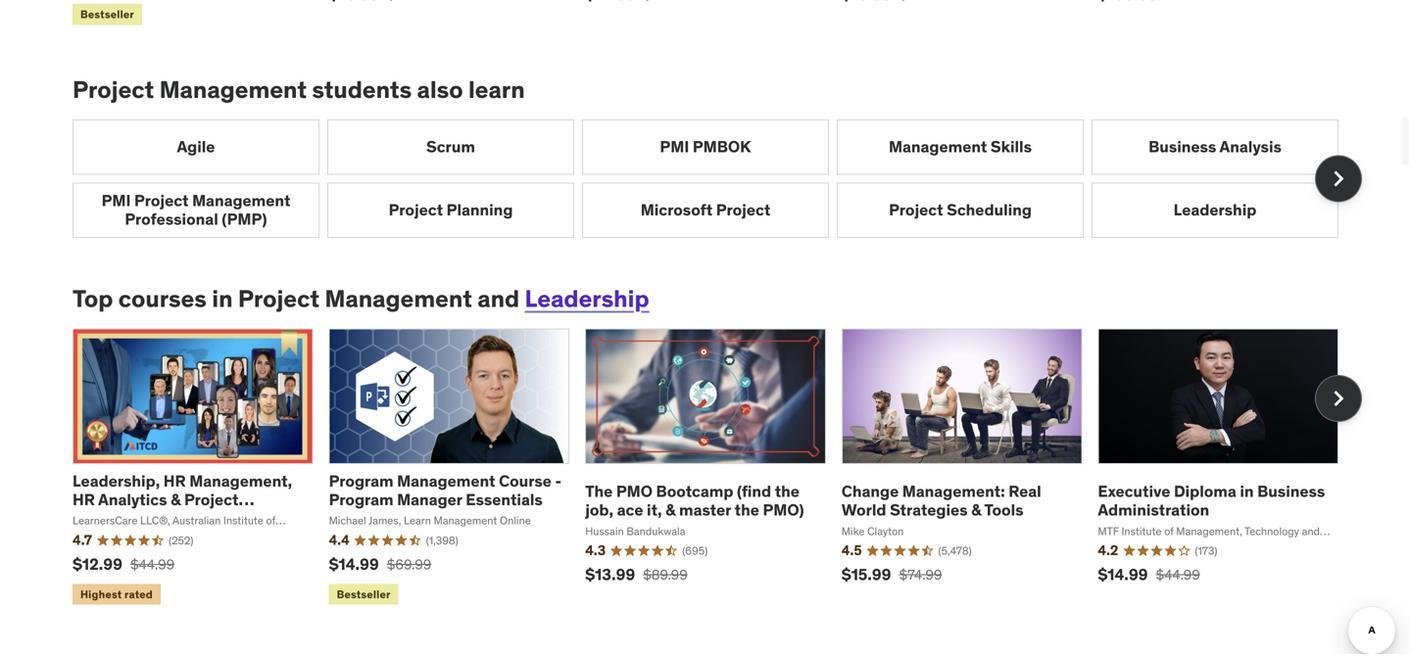 Task type: locate. For each thing, give the bounding box(es) containing it.
leadership right and on the top of the page
[[525, 284, 649, 314]]

business analysis link
[[1092, 120, 1339, 175]]

1 program from the top
[[329, 471, 394, 491]]

& inside the pmo bootcamp (find the job, ace it, & master the pmo)
[[666, 500, 676, 521]]

next image
[[1323, 383, 1355, 415]]

-
[[555, 471, 562, 491]]

change
[[842, 482, 899, 502]]

project
[[73, 75, 154, 104], [134, 191, 189, 211], [389, 200, 443, 220], [716, 200, 771, 220], [889, 200, 943, 220], [238, 284, 320, 314], [184, 490, 239, 510]]

2 program from the top
[[329, 490, 394, 510]]

carousel element for and
[[73, 329, 1362, 609]]

in for courses
[[212, 284, 233, 314]]

leadership, hr management, hr analytics & project management
[[73, 471, 292, 529]]

top courses in project management and leadership
[[73, 284, 649, 314]]

& for change
[[971, 500, 982, 521]]

pmbok
[[693, 137, 751, 157]]

management
[[159, 75, 307, 104], [889, 137, 987, 157], [192, 191, 291, 211], [325, 284, 472, 314], [397, 471, 495, 491], [73, 509, 171, 529]]

business
[[1149, 137, 1217, 157], [1258, 482, 1325, 502]]

0 horizontal spatial leadership link
[[525, 284, 649, 314]]

leadership
[[1174, 200, 1257, 220], [525, 284, 649, 314]]

program management course - program manager essentials
[[329, 471, 562, 510]]

in right diploma
[[1240, 482, 1254, 502]]

carousel element containing leadership, hr management, hr analytics & project management
[[73, 329, 1362, 609]]

program
[[329, 471, 394, 491], [329, 490, 394, 510]]

business analysis
[[1149, 137, 1282, 157]]

1 vertical spatial pmi
[[102, 191, 131, 211]]

master
[[679, 500, 731, 521]]

carousel element for project management students also learn
[[73, 120, 1362, 238]]

ace
[[617, 500, 643, 521]]

and
[[478, 284, 520, 314]]

& left tools at the right bottom of the page
[[971, 500, 982, 521]]

in right the courses
[[212, 284, 233, 314]]

project planning link
[[327, 183, 574, 238]]

in for diploma
[[1240, 482, 1254, 502]]

business right diploma
[[1258, 482, 1325, 502]]

project scheduling link
[[837, 183, 1084, 238]]

leadership down business analysis link
[[1174, 200, 1257, 220]]

also
[[417, 75, 463, 104]]

leadership link
[[1092, 183, 1339, 238], [525, 284, 649, 314]]

project inside project planning link
[[389, 200, 443, 220]]

executive diploma in business administration link
[[1098, 482, 1325, 521]]

pmi
[[660, 137, 689, 157], [102, 191, 131, 211]]

management inside leadership, hr management, hr analytics & project management
[[73, 509, 171, 529]]

1 horizontal spatial &
[[666, 500, 676, 521]]

business left the analysis
[[1149, 137, 1217, 157]]

bootcamp
[[656, 482, 734, 502]]

2 horizontal spatial &
[[971, 500, 982, 521]]

leadership link right and on the top of the page
[[525, 284, 649, 314]]

pmi project management professional (pmp) link
[[73, 183, 320, 238]]

pmi down agile link
[[102, 191, 131, 211]]

microsoft
[[641, 200, 713, 220]]

in
[[212, 284, 233, 314], [1240, 482, 1254, 502]]

project scheduling
[[889, 200, 1032, 220]]

carousel element
[[73, 120, 1362, 238], [73, 329, 1362, 609]]

0 horizontal spatial in
[[212, 284, 233, 314]]

pmi inside "pmi project management professional (pmp)"
[[102, 191, 131, 211]]

&
[[171, 490, 181, 510], [666, 500, 676, 521], [971, 500, 982, 521]]

hr left 'analytics'
[[73, 490, 95, 510]]

0 vertical spatial pmi
[[660, 137, 689, 157]]

change management: real world strategies & tools
[[842, 482, 1042, 521]]

world
[[842, 500, 887, 521]]

0 vertical spatial business
[[1149, 137, 1217, 157]]

the right (find
[[775, 482, 800, 502]]

pmo
[[616, 482, 653, 502]]

0 vertical spatial carousel element
[[73, 120, 1362, 238]]

0 horizontal spatial &
[[171, 490, 181, 510]]

project inside "pmi project management professional (pmp)"
[[134, 191, 189, 211]]

1 horizontal spatial business
[[1258, 482, 1325, 502]]

& inside the change management: real world strategies & tools
[[971, 500, 982, 521]]

hr
[[163, 471, 186, 491], [73, 490, 95, 510]]

scrum
[[426, 137, 475, 157]]

1 horizontal spatial pmi
[[660, 137, 689, 157]]

essentials
[[466, 490, 543, 510]]

the left pmo)
[[735, 500, 759, 521]]

executive
[[1098, 482, 1171, 502]]

carousel element containing agile
[[73, 120, 1362, 238]]

1 carousel element from the top
[[73, 120, 1362, 238]]

0 horizontal spatial pmi
[[102, 191, 131, 211]]

leadership link down business analysis link
[[1092, 183, 1339, 238]]

real
[[1009, 482, 1042, 502]]

the pmo bootcamp (find the job, ace it, & master the pmo) link
[[585, 482, 804, 521]]

manager
[[397, 490, 462, 510]]

0 vertical spatial in
[[212, 284, 233, 314]]

& right the it,
[[666, 500, 676, 521]]

0 vertical spatial leadership
[[1174, 200, 1257, 220]]

the
[[775, 482, 800, 502], [735, 500, 759, 521]]

2 carousel element from the top
[[73, 329, 1362, 609]]

pmi pmbok
[[660, 137, 751, 157]]

1 vertical spatial business
[[1258, 482, 1325, 502]]

1 vertical spatial carousel element
[[73, 329, 1362, 609]]

pmi left pmbok
[[660, 137, 689, 157]]

1 horizontal spatial in
[[1240, 482, 1254, 502]]

management skills link
[[837, 120, 1084, 175]]

job,
[[585, 500, 614, 521]]

0 horizontal spatial leadership
[[525, 284, 649, 314]]

management skills
[[889, 137, 1032, 157]]

& inside leadership, hr management, hr analytics & project management
[[171, 490, 181, 510]]

executive diploma in business administration
[[1098, 482, 1325, 521]]

management inside "pmi project management professional (pmp)"
[[192, 191, 291, 211]]

leadership, hr management, hr analytics & project management link
[[73, 471, 292, 529]]

strategies
[[890, 500, 968, 521]]

skills
[[991, 137, 1032, 157]]

& right 'analytics'
[[171, 490, 181, 510]]

0 horizontal spatial business
[[1149, 137, 1217, 157]]

1 vertical spatial in
[[1240, 482, 1254, 502]]

0 vertical spatial leadership link
[[1092, 183, 1339, 238]]

0 horizontal spatial the
[[735, 500, 759, 521]]

hr right leadership,
[[163, 471, 186, 491]]

in inside executive diploma in business administration
[[1240, 482, 1254, 502]]

1 horizontal spatial hr
[[163, 471, 186, 491]]



Task type: vqa. For each thing, say whether or not it's contained in the screenshot.
Complete
no



Task type: describe. For each thing, give the bounding box(es) containing it.
business inside executive diploma in business administration
[[1258, 482, 1325, 502]]

pmi for pmi pmbok
[[660, 137, 689, 157]]

planning
[[447, 200, 513, 220]]

& for leadership,
[[171, 490, 181, 510]]

microsoft project
[[641, 200, 771, 220]]

0 horizontal spatial hr
[[73, 490, 95, 510]]

administration
[[1098, 500, 1210, 521]]

it,
[[647, 500, 662, 521]]

microsoft project link
[[582, 183, 829, 238]]

1 horizontal spatial leadership
[[1174, 200, 1257, 220]]

management:
[[902, 482, 1005, 502]]

agile
[[177, 137, 215, 157]]

program management course - program manager essentials link
[[329, 471, 562, 510]]

top
[[73, 284, 113, 314]]

project management students also learn
[[73, 75, 525, 104]]

1 vertical spatial leadership
[[525, 284, 649, 314]]

analysis
[[1220, 137, 1282, 157]]

course
[[499, 471, 552, 491]]

1 horizontal spatial the
[[775, 482, 800, 502]]

1 horizontal spatial leadership link
[[1092, 183, 1339, 238]]

tools
[[985, 500, 1024, 521]]

(find
[[737, 482, 771, 502]]

project planning
[[389, 200, 513, 220]]

project inside project scheduling link
[[889, 200, 943, 220]]

pmi for pmi project management professional (pmp)
[[102, 191, 131, 211]]

pmi pmbok link
[[582, 120, 829, 175]]

management inside program management course - program manager essentials
[[397, 471, 495, 491]]

the pmo bootcamp (find the job, ace it, & master the pmo)
[[585, 482, 804, 521]]

courses
[[118, 284, 207, 314]]

(pmp)
[[222, 209, 267, 230]]

pmo)
[[763, 500, 804, 521]]

the
[[585, 482, 613, 502]]

learn
[[468, 75, 525, 104]]

students
[[312, 75, 412, 104]]

next image
[[1323, 163, 1355, 195]]

scrum link
[[327, 120, 574, 175]]

professional
[[125, 209, 218, 230]]

agile link
[[73, 120, 320, 175]]

pmi project management professional (pmp)
[[102, 191, 291, 230]]

project inside leadership, hr management, hr analytics & project management
[[184, 490, 239, 510]]

change management: real world strategies & tools link
[[842, 482, 1042, 521]]

scheduling
[[947, 200, 1032, 220]]

diploma
[[1174, 482, 1237, 502]]

leadership,
[[73, 471, 160, 491]]

1 vertical spatial leadership link
[[525, 284, 649, 314]]

analytics
[[98, 490, 167, 510]]

management,
[[189, 471, 292, 491]]

project inside microsoft project 'link'
[[716, 200, 771, 220]]



